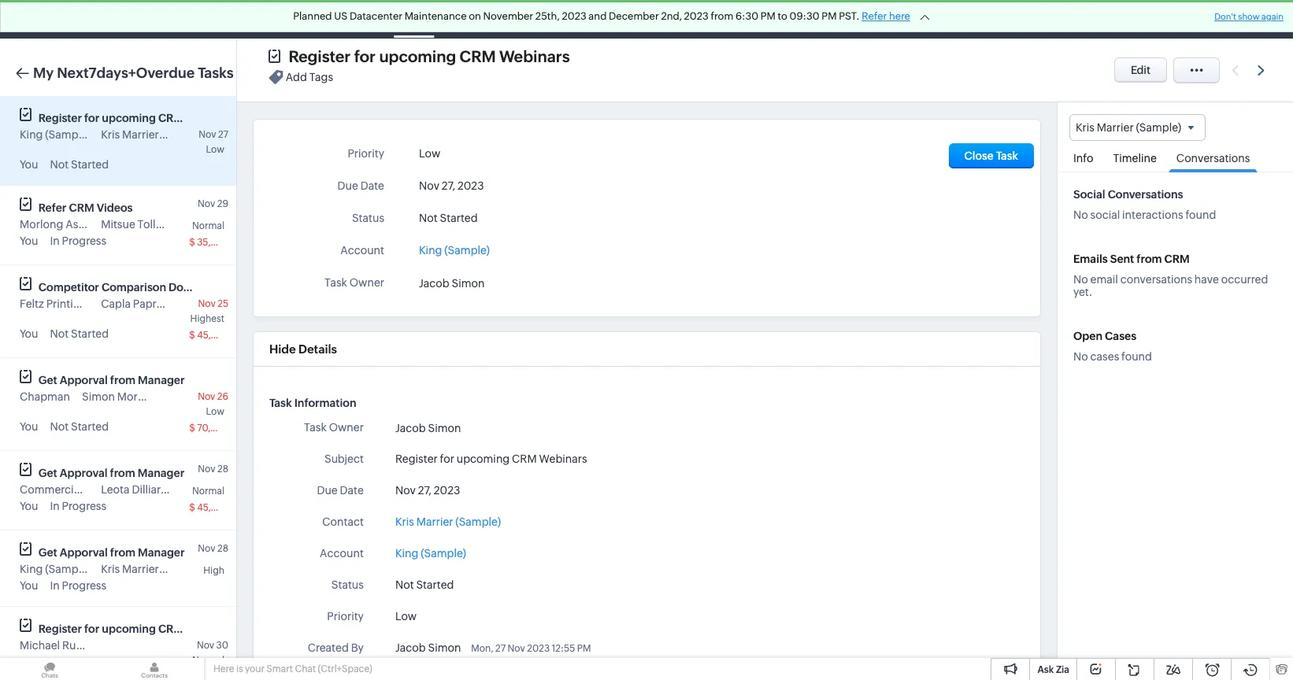 Task type: describe. For each thing, give the bounding box(es) containing it.
kris down get apporval from manager
[[101, 563, 120, 576]]

$ for tollner
[[189, 237, 195, 248]]

upcoming down tasks link
[[379, 47, 456, 65]]

started for from
[[71, 421, 109, 433]]

have
[[1195, 273, 1219, 286]]

signals element
[[1087, 0, 1117, 39]]

0 horizontal spatial tasks
[[198, 65, 234, 81]]

0 vertical spatial jacob simon
[[419, 277, 485, 290]]

next record image
[[1258, 65, 1268, 75]]

accounts link
[[260, 0, 334, 38]]

2 vertical spatial jacob
[[395, 642, 426, 654]]

mon,
[[471, 643, 493, 654]]

to
[[778, 10, 788, 22]]

on
[[469, 10, 481, 22]]

nov inside register for upcoming crm webinars nov 30
[[197, 640, 214, 651]]

hide details
[[269, 343, 337, 356]]

printing
[[46, 298, 87, 310]]

manager for get approval from manager
[[138, 467, 184, 480]]

0 vertical spatial due
[[337, 180, 358, 192]]

0 horizontal spatial pm
[[577, 643, 591, 654]]

social
[[1073, 188, 1105, 201]]

paprocki
[[133, 298, 178, 310]]

email
[[1090, 273, 1118, 286]]

in for morlong
[[50, 235, 60, 247]]

no for social conversations no social interactions found
[[1073, 209, 1088, 221]]

leota
[[101, 484, 130, 496]]

details
[[298, 343, 337, 356]]

$ for morasca
[[189, 423, 195, 434]]

$ 70,000.00
[[189, 423, 245, 434]]

add
[[286, 71, 307, 84]]

kris inside kris marrier (sample) link
[[395, 516, 414, 528]]

subject
[[325, 453, 364, 465]]

smart
[[266, 664, 293, 675]]

70,000.00
[[197, 423, 245, 434]]

reports link
[[563, 0, 629, 38]]

signals image
[[1096, 13, 1107, 26]]

michael
[[20, 639, 60, 652]]

emails sent from crm no email conversations have occurred yet.
[[1073, 253, 1268, 299]]

reports
[[576, 13, 616, 26]]

capla paprocki (sample)
[[101, 298, 225, 310]]

calls link
[[513, 0, 563, 38]]

morasca
[[117, 391, 161, 403]]

1 vertical spatial due
[[317, 484, 338, 497]]

get approval from manager
[[38, 467, 184, 480]]

simon morasca (sample)
[[82, 391, 209, 403]]

manager for get apporval from manager nov 26
[[138, 374, 185, 387]]

ruta
[[62, 639, 86, 652]]

1 vertical spatial task owner
[[304, 421, 364, 434]]

1 vertical spatial nov 27, 2023
[[395, 484, 460, 497]]

0 vertical spatial status
[[352, 212, 384, 224]]

crm inside register for upcoming crm webinars nov 30
[[158, 623, 184, 636]]

$ 45,000.00 for leota dilliard (sample)
[[189, 502, 245, 513]]

task information
[[269, 397, 356, 410]]

open cases no cases found
[[1073, 330, 1152, 363]]

conversations link
[[1169, 141, 1258, 173]]

chapman
[[20, 391, 70, 403]]

december
[[609, 10, 659, 22]]

competitor
[[38, 281, 99, 294]]

1 vertical spatial priority
[[327, 610, 364, 623]]

document
[[169, 281, 224, 294]]

occurred
[[1221, 273, 1268, 286]]

1 you from the top
[[20, 158, 38, 171]]

$ 35,000.00
[[189, 237, 245, 248]]

interactions
[[1122, 209, 1183, 221]]

search image
[[1064, 13, 1077, 26]]

register up 'tags'
[[289, 47, 351, 65]]

don't show again link
[[1215, 12, 1284, 21]]

for inside register for upcoming crm webinars nov 27
[[84, 112, 99, 124]]

45,000.00 for capla paprocki (sample)
[[197, 330, 245, 341]]

for down deals
[[354, 47, 376, 65]]

my
[[33, 65, 54, 81]]

refer crm videos
[[38, 202, 133, 214]]

maintenance
[[405, 10, 467, 22]]

not started for document
[[50, 328, 109, 340]]

approval
[[60, 467, 107, 480]]

1 vertical spatial register for upcoming crm webinars
[[395, 453, 587, 465]]

add tags
[[286, 71, 333, 84]]

contacts image
[[105, 658, 204, 680]]

tasks link
[[387, 0, 440, 38]]

enterprise-trial upgrade
[[921, 7, 993, 31]]

28 for leota dilliard (sample)
[[217, 464, 228, 475]]

edit
[[1131, 64, 1151, 76]]

enterprise-
[[921, 7, 973, 19]]

dilliard
[[132, 484, 168, 496]]

0 vertical spatial jacob
[[419, 277, 449, 290]]

conversations
[[1120, 273, 1192, 286]]

associates
[[65, 218, 120, 231]]

commercial
[[20, 484, 82, 496]]

register inside register for upcoming crm webinars nov 30
[[38, 623, 82, 636]]

09:30
[[790, 10, 820, 22]]

service
[[89, 298, 127, 310]]

close task link
[[949, 143, 1034, 169]]

profile image
[[1213, 0, 1257, 38]]

register inside register for upcoming crm webinars nov 27
[[38, 112, 82, 124]]

1 vertical spatial due date
[[317, 484, 364, 497]]

found inside social conversations no social interactions found
[[1186, 209, 1216, 221]]

25th,
[[535, 10, 560, 22]]

1 vertical spatial king (sample) link
[[395, 546, 466, 562]]

conversations inside social conversations no social interactions found
[[1108, 188, 1183, 201]]

29
[[217, 198, 228, 209]]

not for register for upcoming crm webinars
[[50, 158, 69, 171]]

projects link
[[769, 0, 836, 38]]

social conversations no social interactions found
[[1073, 188, 1216, 221]]

nov inside competitor comparison document nov 25
[[198, 298, 216, 310]]

0 horizontal spatial refer
[[38, 202, 66, 214]]

refer here link
[[862, 10, 910, 22]]

0 vertical spatial register for upcoming crm webinars
[[289, 47, 570, 65]]

press
[[85, 484, 112, 496]]

3 you from the top
[[20, 328, 38, 340]]

in for king
[[50, 580, 60, 592]]

edit button
[[1114, 57, 1167, 83]]

found inside open cases no cases found
[[1122, 351, 1152, 363]]

not started for from
[[50, 421, 109, 433]]

cases
[[1105, 330, 1137, 343]]

register up kris marrier (sample) link
[[395, 453, 438, 465]]

45,000.00 for leota dilliard (sample)
[[197, 502, 245, 513]]

0 vertical spatial nov 27, 2023
[[419, 180, 484, 192]]

tollner
[[138, 218, 173, 231]]

feltz
[[20, 298, 44, 310]]

here is your smart chat (ctrl+space)
[[213, 664, 372, 675]]

kris marrier (sample) link
[[395, 514, 501, 531]]

27 inside register for upcoming crm webinars nov 27
[[218, 129, 228, 140]]

28 for kris marrier (sample)
[[217, 543, 228, 554]]

meetings link
[[440, 0, 513, 38]]

marrier inside field
[[1097, 121, 1134, 134]]

from for get approval from manager
[[110, 467, 135, 480]]

my next7days+overdue tasks
[[33, 65, 234, 81]]

get apporval from manager
[[38, 547, 185, 559]]

$ for dilliard
[[189, 502, 195, 513]]

deals
[[347, 13, 375, 26]]

register for upcoming crm webinars nov 30
[[38, 623, 235, 651]]

timeline link
[[1105, 141, 1165, 172]]

search element
[[1055, 0, 1087, 39]]

2 vertical spatial jacob simon
[[395, 642, 461, 654]]

by
[[351, 642, 364, 654]]

here
[[889, 10, 910, 22]]

for inside register for upcoming crm webinars nov 30
[[84, 623, 99, 636]]

from for get apporval from manager nov 26
[[110, 374, 135, 387]]

get for get apporval from manager nov 26
[[38, 374, 57, 387]]



Task type: locate. For each thing, give the bounding box(es) containing it.
6:30
[[736, 10, 758, 22]]

1 apporval from the top
[[60, 374, 108, 387]]

datacenter
[[350, 10, 403, 22]]

for up kris marrier (sample) link
[[440, 453, 454, 465]]

$ 45,000.00 down the highest
[[189, 330, 245, 341]]

2 no from the top
[[1073, 273, 1088, 286]]

(ctrl+space)
[[318, 664, 372, 675]]

register down "my"
[[38, 112, 82, 124]]

manager
[[138, 374, 185, 387], [138, 467, 184, 480], [138, 547, 185, 559]]

here
[[213, 664, 234, 675]]

refer up morlong
[[38, 202, 66, 214]]

0 vertical spatial tasks
[[400, 13, 428, 26]]

from for get apporval from manager
[[110, 547, 135, 559]]

45,000.00 down the highest
[[197, 330, 245, 341]]

2 get from the top
[[38, 467, 57, 480]]

2 in progress from the top
[[50, 500, 106, 513]]

upcoming inside register for upcoming crm webinars nov 30
[[102, 623, 156, 636]]

get for get approval from manager
[[38, 467, 57, 480]]

account for topmost king (sample) "link"
[[340, 244, 384, 257]]

task owner up details
[[325, 276, 384, 289]]

and
[[589, 10, 607, 22]]

manager inside the get apporval from manager nov 26
[[138, 374, 185, 387]]

kris marrier (sample) inside field
[[1076, 121, 1181, 134]]

3 get from the top
[[38, 547, 57, 559]]

pm left pst.
[[822, 10, 837, 22]]

again
[[1261, 12, 1284, 21]]

1 vertical spatial refer
[[38, 202, 66, 214]]

nov inside register for upcoming crm webinars nov 27
[[199, 129, 216, 140]]

0 vertical spatial owner
[[349, 276, 384, 289]]

0 vertical spatial nov 28
[[198, 464, 228, 475]]

1 vertical spatial found
[[1122, 351, 1152, 363]]

low
[[206, 144, 224, 155], [419, 147, 440, 160], [206, 406, 224, 417], [395, 610, 417, 623]]

0 vertical spatial due date
[[337, 180, 384, 192]]

manager up simon morasca (sample)
[[138, 374, 185, 387]]

register for upcoming crm webinars up kris marrier (sample) link
[[395, 453, 587, 465]]

2 45,000.00 from the top
[[197, 502, 245, 513]]

previous record image
[[1232, 65, 1239, 75]]

0 vertical spatial 28
[[217, 464, 228, 475]]

6 you from the top
[[20, 580, 38, 592]]

$ left 70,000.00
[[189, 423, 195, 434]]

task right close
[[996, 150, 1018, 162]]

2 progress from the top
[[62, 500, 106, 513]]

kris up info link
[[1076, 121, 1095, 134]]

0 vertical spatial get
[[38, 374, 57, 387]]

4 you from the top
[[20, 421, 38, 433]]

from inside the get apporval from manager nov 26
[[110, 374, 135, 387]]

0 vertical spatial manager
[[138, 374, 185, 387]]

2 vertical spatial in
[[50, 580, 60, 592]]

you down the chapman
[[20, 421, 38, 433]]

0 vertical spatial 27,
[[442, 180, 455, 192]]

nov inside the get apporval from manager nov 26
[[198, 391, 215, 402]]

simon
[[452, 277, 485, 290], [82, 391, 115, 403], [428, 422, 461, 435], [428, 642, 461, 654]]

26
[[217, 391, 228, 402]]

crm inside the emails sent from crm no email conversations have occurred yet.
[[1164, 253, 1190, 266]]

2 vertical spatial progress
[[62, 580, 106, 592]]

feltz printing service
[[20, 298, 127, 310]]

kris down next7days+overdue
[[101, 128, 120, 141]]

1 vertical spatial tasks
[[198, 65, 234, 81]]

crm link
[[13, 11, 70, 28]]

1 vertical spatial status
[[331, 579, 364, 591]]

account for the bottommost king (sample) "link"
[[320, 547, 364, 560]]

1 in from the top
[[50, 235, 60, 247]]

Kris Marrier (Sample) field
[[1069, 114, 1206, 141]]

no down open
[[1073, 351, 1088, 363]]

1 vertical spatial 28
[[217, 543, 228, 554]]

1 28 from the top
[[217, 464, 228, 475]]

normal down 30
[[192, 655, 224, 666]]

get inside the get apporval from manager nov 26
[[38, 374, 57, 387]]

morlong associates
[[20, 218, 120, 231]]

(sample)
[[1136, 121, 1181, 134], [45, 128, 91, 141], [161, 128, 207, 141], [175, 218, 220, 231], [444, 244, 490, 257], [180, 298, 225, 310], [163, 391, 209, 403], [170, 484, 215, 496], [455, 516, 501, 528], [421, 547, 466, 560], [45, 563, 91, 576], [161, 563, 207, 576], [88, 639, 133, 652]]

no inside the emails sent from crm no email conversations have occurred yet.
[[1073, 273, 1088, 286]]

conversations up the interactions
[[1108, 188, 1183, 201]]

2 28 from the top
[[217, 543, 228, 554]]

conversations right timeline
[[1176, 152, 1250, 165]]

upcoming up kris marrier (sample) link
[[457, 453, 510, 465]]

0 vertical spatial found
[[1186, 209, 1216, 221]]

0 vertical spatial refer
[[862, 10, 887, 22]]

normal for leota dilliard (sample)
[[192, 486, 224, 497]]

in progress for (sample)
[[50, 580, 106, 592]]

marketplace element
[[1149, 0, 1181, 38]]

no down social
[[1073, 209, 1088, 221]]

1 vertical spatial 27,
[[418, 484, 432, 497]]

0 vertical spatial account
[[340, 244, 384, 257]]

1 vertical spatial $ 45,000.00
[[189, 502, 245, 513]]

conversations
[[1176, 152, 1250, 165], [1108, 188, 1183, 201]]

0 vertical spatial progress
[[62, 235, 106, 247]]

1 nov 28 from the top
[[198, 464, 228, 475]]

you up the michael
[[20, 580, 38, 592]]

account
[[340, 244, 384, 257], [320, 547, 364, 560]]

$ 45,000.00 down leota dilliard (sample) on the bottom of page
[[189, 502, 245, 513]]

1 horizontal spatial found
[[1186, 209, 1216, 221]]

competitor comparison document nov 25
[[38, 281, 228, 310]]

45,000.00
[[197, 330, 245, 341], [197, 502, 245, 513]]

zia
[[1056, 665, 1069, 676]]

you down feltz
[[20, 328, 38, 340]]

0 vertical spatial normal
[[192, 221, 224, 232]]

us
[[334, 10, 348, 22]]

progress for associates
[[62, 235, 106, 247]]

1 vertical spatial owner
[[329, 421, 364, 434]]

mon, 27 nov 2023 12:55 pm
[[471, 643, 591, 654]]

0 horizontal spatial 27
[[218, 129, 228, 140]]

1 vertical spatial in
[[50, 500, 60, 513]]

normal right the dilliard
[[192, 486, 224, 497]]

get up commercial
[[38, 467, 57, 480]]

pm right 12:55
[[577, 643, 591, 654]]

chats image
[[0, 658, 99, 680]]

morlong
[[20, 218, 63, 231]]

1 vertical spatial apporval
[[60, 547, 108, 559]]

crm
[[38, 11, 70, 28], [460, 47, 496, 65], [158, 112, 184, 124], [69, 202, 94, 214], [1164, 253, 1190, 266], [512, 453, 537, 465], [158, 623, 184, 636]]

$ left 35,000.00
[[189, 237, 195, 248]]

pm
[[761, 10, 776, 22], [822, 10, 837, 22], [577, 643, 591, 654]]

progress down get apporval from manager
[[62, 580, 106, 592]]

started for document
[[71, 328, 109, 340]]

king
[[20, 128, 43, 141], [419, 244, 442, 257], [395, 547, 418, 560], [20, 563, 43, 576]]

1 vertical spatial nov 28
[[198, 543, 228, 554]]

apporval inside the get apporval from manager nov 26
[[60, 374, 108, 387]]

pm left to
[[761, 10, 776, 22]]

3 progress from the top
[[62, 580, 106, 592]]

from for emails sent from crm no email conversations have occurred yet.
[[1137, 253, 1162, 266]]

nov 28 for kris marrier (sample)
[[198, 543, 228, 554]]

1 vertical spatial manager
[[138, 467, 184, 480]]

1 get from the top
[[38, 374, 57, 387]]

progress down associates
[[62, 235, 106, 247]]

ask
[[1038, 665, 1054, 676]]

kris right contact
[[395, 516, 414, 528]]

owner
[[349, 276, 384, 289], [329, 421, 364, 434]]

2 vertical spatial normal
[[192, 655, 224, 666]]

jacob
[[419, 277, 449, 290], [395, 422, 426, 435], [395, 642, 426, 654]]

not for competitor comparison document
[[50, 328, 69, 340]]

1 horizontal spatial tasks
[[400, 13, 428, 26]]

27
[[218, 129, 228, 140], [495, 643, 506, 654]]

2 vertical spatial get
[[38, 547, 57, 559]]

28 up high
[[217, 543, 228, 554]]

0 vertical spatial priority
[[348, 147, 384, 160]]

from down leota
[[110, 547, 135, 559]]

2 vertical spatial manager
[[138, 547, 185, 559]]

services
[[713, 13, 757, 26]]

not for get apporval from manager
[[50, 421, 69, 433]]

webinars inside register for upcoming crm webinars nov 27
[[186, 112, 235, 124]]

in progress for press
[[50, 500, 106, 513]]

register for upcoming crm webinars
[[289, 47, 570, 65], [395, 453, 587, 465]]

from up conversations
[[1137, 253, 1162, 266]]

in progress down commercial press
[[50, 500, 106, 513]]

1 horizontal spatial 27,
[[442, 180, 455, 192]]

0 horizontal spatial 27,
[[418, 484, 432, 497]]

2 in from the top
[[50, 500, 60, 513]]

nov 28 for leota dilliard (sample)
[[198, 464, 228, 475]]

2 nov 28 from the top
[[198, 543, 228, 554]]

apporval for get apporval from manager nov 26
[[60, 374, 108, 387]]

leota dilliard (sample)
[[101, 484, 215, 496]]

refer right pst.
[[862, 10, 887, 22]]

in down commercial
[[50, 500, 60, 513]]

0 vertical spatial in progress
[[50, 235, 106, 247]]

webinars inside register for upcoming crm webinars nov 30
[[186, 623, 235, 636]]

pst.
[[839, 10, 860, 22]]

nov 28 up high
[[198, 543, 228, 554]]

upcoming
[[379, 47, 456, 65], [102, 112, 156, 124], [457, 453, 510, 465], [102, 623, 156, 636]]

3 in from the top
[[50, 580, 60, 592]]

(sample) inside michael ruta (sample) normal
[[88, 639, 133, 652]]

2 vertical spatial no
[[1073, 351, 1088, 363]]

3 in progress from the top
[[50, 580, 106, 592]]

2 you from the top
[[20, 235, 38, 247]]

normal for mitsue tollner (sample)
[[192, 221, 224, 232]]

1 vertical spatial no
[[1073, 273, 1088, 286]]

in progress down the morlong associates
[[50, 235, 106, 247]]

open
[[1073, 330, 1103, 343]]

november
[[483, 10, 533, 22]]

nov
[[199, 129, 216, 140], [419, 180, 439, 192], [198, 198, 215, 209], [198, 298, 216, 310], [198, 391, 215, 402], [198, 464, 215, 475], [395, 484, 416, 497], [198, 543, 215, 554], [197, 640, 214, 651], [508, 643, 525, 654]]

progress for press
[[62, 500, 106, 513]]

task owner
[[325, 276, 384, 289], [304, 421, 364, 434]]

accounts
[[272, 13, 322, 26]]

mitsue tollner (sample)
[[101, 218, 220, 231]]

2 $ 45,000.00 from the top
[[189, 502, 245, 513]]

no down the emails
[[1073, 273, 1088, 286]]

register
[[289, 47, 351, 65], [38, 112, 82, 124], [395, 453, 438, 465], [38, 623, 82, 636]]

1 vertical spatial jacob simon
[[395, 422, 461, 435]]

you down commercial
[[20, 500, 38, 513]]

1 progress from the top
[[62, 235, 106, 247]]

manager down leota dilliard (sample) on the bottom of page
[[138, 547, 185, 559]]

2 horizontal spatial pm
[[822, 10, 837, 22]]

high
[[203, 565, 224, 576]]

(sample) inside field
[[1136, 121, 1181, 134]]

normal up $ 35,000.00
[[192, 221, 224, 232]]

manager for get apporval from manager
[[138, 547, 185, 559]]

close
[[964, 150, 994, 162]]

apporval down the press on the left bottom
[[60, 547, 108, 559]]

priority
[[348, 147, 384, 160], [327, 610, 364, 623]]

register for upcoming crm webinars down tasks link
[[289, 47, 570, 65]]

0 vertical spatial $ 45,000.00
[[189, 330, 245, 341]]

crm inside register for upcoming crm webinars nov 27
[[158, 112, 184, 124]]

tags
[[309, 71, 333, 84]]

45,000.00 up high
[[197, 502, 245, 513]]

started for upcoming
[[71, 158, 109, 171]]

3 $ from the top
[[189, 423, 195, 434]]

0 vertical spatial 27
[[218, 129, 228, 140]]

0 vertical spatial in
[[50, 235, 60, 247]]

no inside open cases no cases found
[[1073, 351, 1088, 363]]

1 in progress from the top
[[50, 235, 106, 247]]

task up details
[[325, 276, 347, 289]]

0 vertical spatial task owner
[[325, 276, 384, 289]]

progress for (sample)
[[62, 580, 106, 592]]

30
[[216, 640, 228, 651]]

0 vertical spatial date
[[360, 180, 384, 192]]

ask zia
[[1038, 665, 1069, 676]]

setup element
[[1181, 0, 1213, 39]]

1 horizontal spatial pm
[[761, 10, 776, 22]]

calls
[[526, 13, 551, 26]]

contact
[[322, 516, 364, 528]]

progress down the press on the left bottom
[[62, 500, 106, 513]]

social
[[1090, 209, 1120, 221]]

task down task information
[[304, 421, 327, 434]]

you down morlong
[[20, 235, 38, 247]]

info
[[1073, 152, 1093, 165]]

for
[[354, 47, 376, 65], [84, 112, 99, 124], [440, 453, 454, 465], [84, 623, 99, 636]]

1 vertical spatial in progress
[[50, 500, 106, 513]]

you up morlong
[[20, 158, 38, 171]]

in down morlong
[[50, 235, 60, 247]]

from left 6:30
[[711, 10, 733, 22]]

get for get apporval from manager
[[38, 547, 57, 559]]

in up the michael
[[50, 580, 60, 592]]

hide
[[269, 343, 296, 356]]

normal inside michael ruta (sample) normal
[[192, 655, 224, 666]]

1 vertical spatial get
[[38, 467, 57, 480]]

28
[[217, 464, 228, 475], [217, 543, 228, 554]]

1 vertical spatial account
[[320, 547, 364, 560]]

1 vertical spatial normal
[[192, 486, 224, 497]]

1 vertical spatial 45,000.00
[[197, 502, 245, 513]]

manager up leota dilliard (sample) on the bottom of page
[[138, 467, 184, 480]]

refer
[[862, 10, 887, 22], [38, 202, 66, 214]]

1 $ from the top
[[189, 237, 195, 248]]

from inside the emails sent from crm no email conversations have occurred yet.
[[1137, 253, 1162, 266]]

found right the interactions
[[1186, 209, 1216, 221]]

create menu image
[[1016, 0, 1055, 38]]

found down cases
[[1122, 351, 1152, 363]]

$ for paprocki
[[189, 330, 195, 341]]

for down next7days+overdue
[[84, 112, 99, 124]]

from up leota
[[110, 467, 135, 480]]

apporval up the chapman
[[60, 374, 108, 387]]

in progress down get apporval from manager
[[50, 580, 106, 592]]

not
[[50, 158, 69, 171], [419, 212, 438, 224], [50, 328, 69, 340], [50, 421, 69, 433], [395, 579, 414, 591]]

upcoming down next7days+overdue
[[102, 112, 156, 124]]

1 vertical spatial progress
[[62, 500, 106, 513]]

jacob simon
[[419, 277, 485, 290], [395, 422, 461, 435], [395, 642, 461, 654]]

get up the chapman
[[38, 374, 57, 387]]

from up morasca at the left of the page
[[110, 374, 135, 387]]

3 normal from the top
[[192, 655, 224, 666]]

get down commercial
[[38, 547, 57, 559]]

sent
[[1110, 253, 1134, 266]]

$
[[189, 237, 195, 248], [189, 330, 195, 341], [189, 423, 195, 434], [189, 502, 195, 513]]

upcoming up michael ruta (sample) normal
[[102, 623, 156, 636]]

kris marrier (sample)
[[1076, 121, 1181, 134], [101, 128, 207, 141], [395, 516, 501, 528], [101, 563, 207, 576]]

task left information
[[269, 397, 292, 410]]

in for commercial
[[50, 500, 60, 513]]

king (sample)
[[20, 128, 91, 141], [419, 244, 490, 257], [395, 547, 466, 560], [20, 563, 91, 576]]

25
[[217, 298, 228, 310]]

in progress for associates
[[50, 235, 106, 247]]

apporval for get apporval from manager
[[60, 547, 108, 559]]

1 vertical spatial jacob
[[395, 422, 426, 435]]

no
[[1073, 209, 1088, 221], [1073, 273, 1088, 286], [1073, 351, 1088, 363]]

kris inside kris marrier (sample) field
[[1076, 121, 1095, 134]]

$ down the highest
[[189, 330, 195, 341]]

27 up '29'
[[218, 129, 228, 140]]

1 vertical spatial date
[[340, 484, 364, 497]]

1 vertical spatial 27
[[495, 643, 506, 654]]

webinars
[[499, 47, 570, 65], [186, 112, 235, 124], [539, 453, 587, 465], [186, 623, 235, 636]]

upcoming inside register for upcoming crm webinars nov 27
[[102, 112, 156, 124]]

0 horizontal spatial found
[[1122, 351, 1152, 363]]

task
[[996, 150, 1018, 162], [325, 276, 347, 289], [269, 397, 292, 410], [304, 421, 327, 434]]

0 vertical spatial king (sample) link
[[419, 239, 490, 257]]

$ 45,000.00 for capla paprocki (sample)
[[189, 330, 245, 341]]

3 no from the top
[[1073, 351, 1088, 363]]

projects
[[782, 13, 823, 26]]

status
[[352, 212, 384, 224], [331, 579, 364, 591]]

2 $ from the top
[[189, 330, 195, 341]]

0 vertical spatial 45,000.00
[[197, 330, 245, 341]]

1 horizontal spatial 27
[[495, 643, 506, 654]]

trial
[[973, 7, 993, 19]]

2 apporval from the top
[[60, 547, 108, 559]]

for up ruta
[[84, 623, 99, 636]]

27 right mon,
[[495, 643, 506, 654]]

1 no from the top
[[1073, 209, 1088, 221]]

5 you from the top
[[20, 500, 38, 513]]

$ down leota dilliard (sample) on the bottom of page
[[189, 502, 195, 513]]

meetings
[[453, 13, 501, 26]]

not started for upcoming
[[50, 158, 109, 171]]

2 vertical spatial in progress
[[50, 580, 106, 592]]

your
[[245, 664, 265, 675]]

2 normal from the top
[[192, 486, 224, 497]]

4 $ from the top
[[189, 502, 195, 513]]

0 vertical spatial conversations
[[1176, 152, 1250, 165]]

0 vertical spatial no
[[1073, 209, 1088, 221]]

1 45,000.00 from the top
[[197, 330, 245, 341]]

no for open cases no cases found
[[1073, 351, 1088, 363]]

1 normal from the top
[[192, 221, 224, 232]]

nov 28 down the '$ 70,000.00'
[[198, 464, 228, 475]]

1 $ 45,000.00 from the top
[[189, 330, 245, 341]]

0 vertical spatial apporval
[[60, 374, 108, 387]]

1 horizontal spatial refer
[[862, 10, 887, 22]]

planned us datacenter maintenance on november 25th, 2023 and december 2nd, 2023 from 6:30 pm to 09:30 pm pst. refer here
[[293, 10, 910, 22]]

task owner down information
[[304, 421, 364, 434]]

is
[[236, 664, 243, 675]]

planned
[[293, 10, 332, 22]]

28 down 70,000.00
[[217, 464, 228, 475]]

1 vertical spatial conversations
[[1108, 188, 1183, 201]]

commercial press
[[20, 484, 112, 496]]

no inside social conversations no social interactions found
[[1073, 209, 1088, 221]]

register up ruta
[[38, 623, 82, 636]]

capla
[[101, 298, 131, 310]]



Task type: vqa. For each thing, say whether or not it's contained in the screenshot.
"Tasks" link
yes



